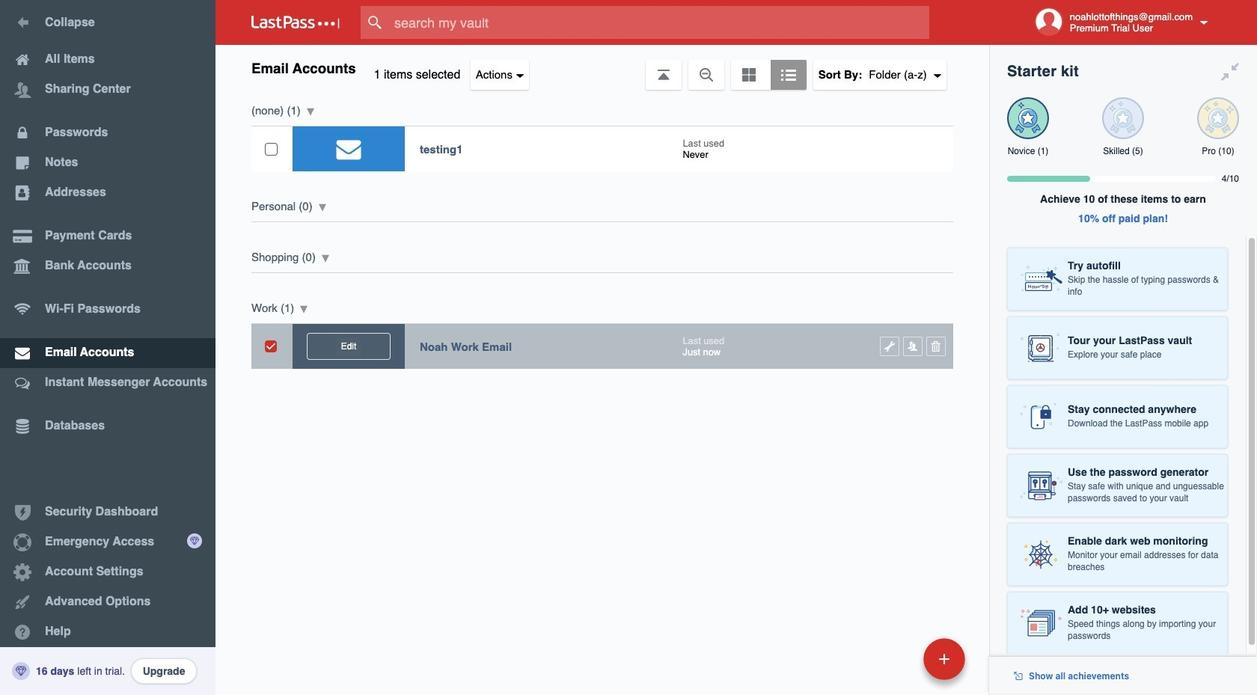 Task type: describe. For each thing, give the bounding box(es) containing it.
search my vault text field
[[361, 6, 959, 39]]

Search search field
[[361, 6, 959, 39]]

new item element
[[821, 638, 971, 680]]

vault options navigation
[[216, 45, 989, 90]]



Task type: locate. For each thing, give the bounding box(es) containing it.
main navigation navigation
[[0, 0, 216, 695]]

new item navigation
[[821, 634, 974, 695]]

lastpass image
[[251, 16, 340, 29]]



